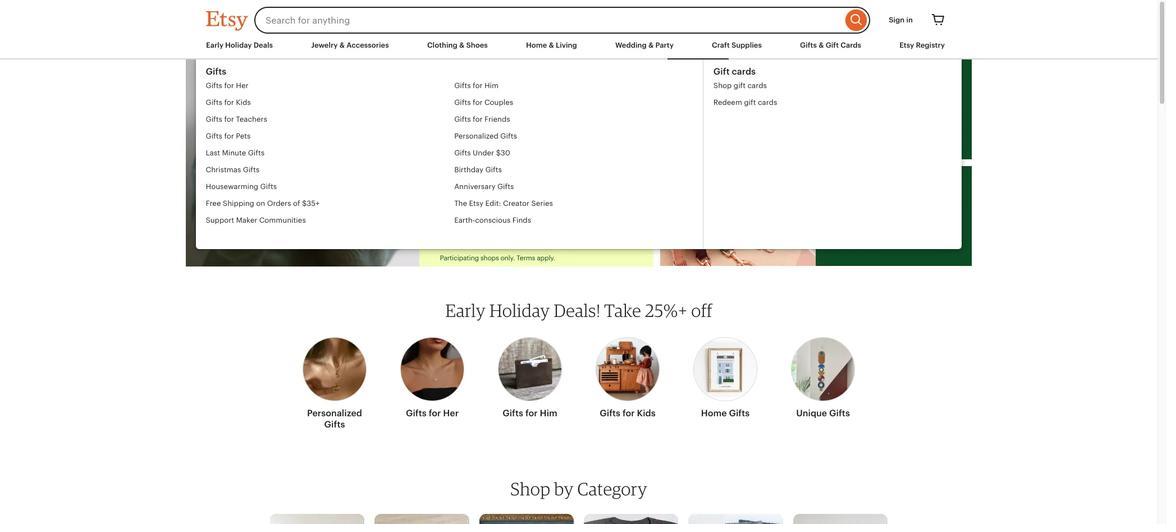 Task type: vqa. For each thing, say whether or not it's contained in the screenshot.
& corresponding to Home
yes



Task type: describe. For each thing, give the bounding box(es) containing it.
sign in
[[889, 16, 913, 24]]

sign
[[889, 16, 905, 24]]

supplies
[[732, 41, 762, 49]]

free shipping on orders of $35+ link
[[206, 195, 455, 212]]

for for gifts for friends link
[[473, 115, 483, 124]]

couples
[[485, 98, 514, 107]]

birthday gifts link
[[455, 162, 703, 179]]

last minute gifts link
[[206, 145, 455, 162]]

take
[[604, 300, 642, 321]]

shop for shop by category
[[510, 479, 551, 500]]

gifts & gift cards link
[[800, 40, 862, 51]]

for for top gifts for her link
[[225, 81, 234, 90]]

craft supplies
[[712, 41, 762, 49]]

christmas
[[206, 166, 241, 174]]

1 horizontal spatial personalized
[[455, 132, 499, 140]]

anniversary
[[455, 183, 496, 191]]

1 vertical spatial gifts for kids
[[600, 408, 656, 419]]

orders
[[267, 199, 291, 208]]

early for early holiday deals are here!
[[440, 101, 481, 121]]

unique gifts link
[[791, 331, 855, 424]]

redeem
[[714, 98, 743, 107]]

home & living
[[526, 41, 577, 49]]

for for 'gifts for couples' link
[[473, 98, 483, 107]]

gifts for pets
[[206, 132, 251, 140]]

category
[[578, 479, 648, 500]]

gift for redeem
[[745, 98, 757, 107]]

1 horizontal spatial etsy
[[900, 41, 915, 49]]

gifts for teachers link
[[206, 111, 455, 128]]

gifts under $30
[[455, 149, 511, 157]]

minute
[[222, 149, 246, 157]]

0 vertical spatial him
[[485, 81, 499, 90]]

for for the topmost gifts for him "link"
[[473, 81, 483, 90]]

housewarming
[[206, 183, 259, 191]]

under
[[473, 149, 495, 157]]

the
[[455, 199, 468, 208]]

sign in button
[[881, 10, 922, 30]]

of
[[293, 199, 301, 208]]

for for gifts for pets link in the left top of the page
[[225, 132, 234, 140]]

a collection of multi-colored dog leashes with rose gold latches, which can be customized with a pet name. image
[[660, 166, 816, 266]]

series
[[532, 199, 553, 208]]

cards for redeem
[[759, 98, 778, 107]]

cards for shop
[[748, 81, 767, 90]]

edit:
[[486, 199, 502, 208]]

support
[[206, 216, 235, 225]]

1 vertical spatial gifts for her
[[406, 408, 459, 419]]

support maker communities link
[[206, 212, 455, 229]]

a festive scene featuring a candle shown with a holiday message and colorfully illustrated trees on its label. image
[[660, 60, 816, 160]]

conscious
[[476, 216, 511, 225]]

deals
[[254, 41, 273, 49]]

0 vertical spatial personalized gifts
[[455, 132, 517, 140]]

1 vertical spatial gifts for him link
[[498, 331, 562, 424]]

deals are here!
[[440, 121, 575, 142]]

redeem gift cards
[[714, 98, 778, 107]]

gifts & gift cards menu item
[[800, 41, 862, 49]]

redeem gift cards link
[[714, 94, 778, 111]]

menu bar containing early holiday deals
[[206, 40, 952, 60]]

0 horizontal spatial etsy
[[470, 199, 484, 208]]

gift for shop
[[734, 81, 746, 90]]

none search field inside sign in banner
[[254, 7, 871, 34]]

& for wedding
[[649, 41, 654, 49]]

$35+
[[302, 199, 320, 208]]

gifts for friends link
[[455, 111, 703, 128]]

registry
[[916, 41, 945, 49]]

for for gifts for teachers link
[[225, 115, 234, 124]]

early for early holiday deals! take 25%+ off
[[446, 300, 486, 321]]

craft supplies menu item
[[712, 41, 762, 49]]

gifts for friends
[[455, 115, 511, 124]]

home for home & living
[[526, 41, 547, 49]]

shop for shop gift cards
[[714, 81, 732, 90]]

finds
[[513, 216, 532, 225]]

1 vertical spatial gift
[[714, 66, 730, 77]]

early holiday deals are here!
[[440, 101, 575, 142]]

communities
[[260, 216, 306, 225]]

earth-conscious finds link
[[455, 212, 703, 229]]

gifts inside "link"
[[729, 408, 750, 419]]

25%+ off
[[440, 148, 577, 181]]

home & living menu item
[[526, 41, 577, 49]]

jewelry & accessories
[[311, 41, 389, 49]]

gifts under $30 link
[[455, 145, 703, 162]]

holiday for deals!
[[490, 300, 550, 321]]

& for clothing
[[459, 41, 465, 49]]

shoes
[[466, 41, 488, 49]]

$30
[[496, 149, 511, 157]]

friends
[[485, 115, 511, 124]]

creator
[[504, 199, 530, 208]]

earth-conscious finds
[[455, 216, 532, 225]]

home gifts
[[701, 408, 750, 419]]

0 horizontal spatial personalized gifts
[[307, 408, 362, 430]]

unique
[[796, 408, 827, 419]]

terms apply.
[[517, 254, 555, 262]]

wedding & party
[[616, 41, 674, 49]]

0 vertical spatial gifts for him link
[[455, 78, 703, 94]]

shop by category
[[510, 479, 648, 500]]

0 vertical spatial gifts for her link
[[206, 78, 455, 94]]

support maker communities
[[206, 216, 306, 225]]

wedding
[[616, 41, 647, 49]]

25%+
[[645, 300, 688, 321]]

1 horizontal spatial him
[[540, 408, 558, 419]]

1 vertical spatial gifts for her link
[[400, 331, 464, 424]]

& for gifts
[[819, 41, 824, 49]]

Search for anything text field
[[254, 7, 843, 34]]



Task type: locate. For each thing, give the bounding box(es) containing it.
0 horizontal spatial gifts for her
[[206, 81, 249, 90]]

cards up shop gift cards link on the right of the page
[[732, 66, 756, 77]]

0 vertical spatial personalized gifts link
[[455, 128, 703, 145]]

1 horizontal spatial gift
[[826, 41, 839, 49]]

christmas gifts
[[206, 166, 260, 174]]

deals!
[[554, 300, 601, 321]]

1 vertical spatial gift
[[745, 98, 757, 107]]

etsy right the
[[470, 199, 484, 208]]

christmas gifts link
[[206, 162, 455, 179]]

home & living link
[[526, 40, 577, 51]]

holiday left deals
[[225, 41, 252, 49]]

clothing & shoes
[[427, 41, 488, 49]]

unique gifts
[[796, 408, 850, 419]]

etsy registry
[[900, 41, 945, 49]]

early left deals
[[206, 41, 224, 49]]

1 horizontal spatial personalized gifts link
[[455, 128, 703, 145]]

0 horizontal spatial her
[[236, 81, 249, 90]]

1 vertical spatial gifts for him
[[503, 408, 558, 419]]

by
[[554, 479, 574, 500]]

cards down gift cards link
[[748, 81, 767, 90]]

0 horizontal spatial personalized gifts link
[[303, 331, 367, 435]]

maker
[[236, 216, 258, 225]]

& inside the wedding & party link
[[649, 41, 654, 49]]

gift cards link
[[714, 66, 778, 78]]

0 horizontal spatial gifts for kids
[[206, 98, 251, 107]]

& left the living
[[549, 41, 554, 49]]

& inside home & living "link"
[[549, 41, 554, 49]]

cards
[[841, 41, 862, 49]]

accessories
[[347, 41, 389, 49]]

the etsy edit: creator series link
[[455, 195, 703, 212]]

gift down gift cards link
[[734, 81, 746, 90]]

1 vertical spatial home
[[701, 408, 727, 419]]

0 vertical spatial early
[[206, 41, 224, 49]]

0 horizontal spatial home
[[526, 41, 547, 49]]

wedding & party link
[[616, 40, 674, 51]]

& for home
[[549, 41, 554, 49]]

1 vertical spatial gifts for kids link
[[596, 331, 660, 424]]

shop left by
[[510, 479, 551, 500]]

gift inside menu bar
[[826, 41, 839, 49]]

anniversary gifts
[[455, 183, 514, 191]]

gifts for him link
[[455, 78, 703, 94], [498, 331, 562, 424]]

0 horizontal spatial gifts for kids link
[[206, 94, 455, 111]]

1 vertical spatial kids
[[637, 408, 656, 419]]

free shipping on orders of $35+
[[206, 199, 320, 208]]

1 horizontal spatial gifts for kids link
[[596, 331, 660, 424]]

0 vertical spatial her
[[236, 81, 249, 90]]

etsy registry link
[[900, 40, 945, 51]]

& inside jewelry & accessories link
[[340, 41, 345, 49]]

earth-
[[455, 216, 476, 225]]

gift
[[734, 81, 746, 90], [745, 98, 757, 107]]

anniversary gifts link
[[455, 179, 703, 195]]

holiday down only.
[[490, 300, 550, 321]]

party
[[656, 41, 674, 49]]

gifts inside 'link'
[[830, 408, 850, 419]]

home for home gifts
[[701, 408, 727, 419]]

early holiday deals link
[[206, 40, 273, 51]]

1 vertical spatial personalized gifts
[[307, 408, 362, 430]]

pets
[[236, 132, 251, 140]]

1 horizontal spatial home
[[701, 408, 727, 419]]

0 vertical spatial gift
[[734, 81, 746, 90]]

2 vertical spatial holiday
[[490, 300, 550, 321]]

housewarming gifts
[[206, 183, 277, 191]]

a personalized ornament commemorating a child's first holiday featuring ornate lettering and subtle patterns. image
[[186, 60, 420, 267]]

0 vertical spatial etsy
[[900, 41, 915, 49]]

1 horizontal spatial her
[[443, 408, 459, 419]]

shop gift cards
[[714, 81, 767, 90]]

0 vertical spatial gifts for him
[[455, 81, 499, 90]]

& right jewelry
[[340, 41, 345, 49]]

early down the "participating"
[[446, 300, 486, 321]]

2 vertical spatial early
[[446, 300, 486, 321]]

early holiday deals! take 25%+ off
[[446, 300, 713, 321]]

gift
[[826, 41, 839, 49], [714, 66, 730, 77]]

3 & from the left
[[549, 41, 554, 49]]

0 vertical spatial personalized
[[455, 132, 499, 140]]

early left friends
[[440, 101, 481, 121]]

gift left cards
[[826, 41, 839, 49]]

craft supplies link
[[712, 40, 762, 51]]

birthday
[[455, 166, 484, 174]]

1 horizontal spatial gifts for him
[[503, 408, 558, 419]]

& left cards
[[819, 41, 824, 49]]

participating shops only. terms apply.
[[440, 254, 555, 262]]

etsy left the registry
[[900, 41, 915, 49]]

shops
[[481, 254, 499, 262]]

& inside gifts & gift cards link
[[819, 41, 824, 49]]

holiday for deals are here!
[[486, 101, 549, 121]]

0 vertical spatial gifts for kids link
[[206, 94, 455, 111]]

0 vertical spatial kids
[[236, 98, 251, 107]]

1 vertical spatial holiday
[[486, 101, 549, 121]]

personalized gifts
[[455, 132, 517, 140], [307, 408, 362, 430]]

1 vertical spatial cards
[[748, 81, 767, 90]]

personalized gifts link
[[455, 128, 703, 145], [303, 331, 367, 435]]

0 vertical spatial shop
[[714, 81, 732, 90]]

0 vertical spatial holiday
[[225, 41, 252, 49]]

home inside home & living "link"
[[526, 41, 547, 49]]

gifts
[[800, 41, 817, 49], [206, 66, 227, 77], [206, 81, 223, 90], [455, 81, 471, 90], [206, 98, 223, 107], [455, 98, 471, 107], [206, 115, 223, 124], [455, 115, 471, 124], [206, 132, 223, 140], [501, 132, 517, 140], [248, 149, 265, 157], [455, 149, 471, 157], [243, 166, 260, 174], [486, 166, 502, 174], [261, 183, 277, 191], [498, 183, 514, 191], [406, 408, 427, 419], [503, 408, 523, 419], [600, 408, 621, 419], [729, 408, 750, 419], [830, 408, 850, 419], [324, 420, 345, 430]]

&
[[340, 41, 345, 49], [459, 41, 465, 49], [549, 41, 554, 49], [649, 41, 654, 49], [819, 41, 824, 49]]

jewelry & accessories menu item
[[311, 41, 389, 49]]

0 horizontal spatial shop
[[510, 479, 551, 500]]

shipping
[[223, 199, 255, 208]]

in
[[907, 16, 913, 24]]

1 vertical spatial her
[[443, 408, 459, 419]]

teachers
[[236, 115, 268, 124]]

2 vertical spatial cards
[[759, 98, 778, 107]]

only.
[[501, 254, 515, 262]]

& left shoes
[[459, 41, 465, 49]]

birthday gifts
[[455, 166, 502, 174]]

1 horizontal spatial personalized gifts
[[455, 132, 517, 140]]

1 horizontal spatial gifts for kids
[[600, 408, 656, 419]]

jewelry & accessories link
[[311, 40, 389, 51]]

her
[[236, 81, 249, 90], [443, 408, 459, 419]]

him
[[485, 81, 499, 90], [540, 408, 558, 419]]

free
[[206, 199, 221, 208]]

last minute gifts
[[206, 149, 265, 157]]

0 vertical spatial home
[[526, 41, 547, 49]]

0 vertical spatial gift
[[826, 41, 839, 49]]

0 vertical spatial cards
[[732, 66, 756, 77]]

0 vertical spatial gifts for kids
[[206, 98, 251, 107]]

shop gift cards link
[[714, 78, 778, 94]]

gifts for him
[[455, 81, 499, 90], [503, 408, 558, 419]]

living
[[556, 41, 577, 49]]

jewelry
[[311, 41, 338, 49]]

gift cards
[[714, 66, 756, 77]]

the etsy edit: creator series
[[455, 199, 553, 208]]

1 & from the left
[[340, 41, 345, 49]]

last
[[206, 149, 220, 157]]

gifts link
[[206, 66, 703, 78]]

holiday
[[225, 41, 252, 49], [486, 101, 549, 121], [490, 300, 550, 321]]

gifts for couples link
[[455, 94, 703, 111]]

early inside "early holiday deals are here!"
[[440, 101, 481, 121]]

participating
[[440, 254, 479, 262]]

holiday for deals
[[225, 41, 252, 49]]

1 horizontal spatial shop
[[714, 81, 732, 90]]

holiday inside "early holiday deals are here!"
[[486, 101, 549, 121]]

gifts for couples
[[455, 98, 514, 107]]

shop up 'redeem'
[[714, 81, 732, 90]]

& inside clothing & shoes link
[[459, 41, 465, 49]]

1 vertical spatial etsy
[[470, 199, 484, 208]]

5 & from the left
[[819, 41, 824, 49]]

1 vertical spatial personalized gifts link
[[303, 331, 367, 435]]

gift up shop gift cards
[[714, 66, 730, 77]]

1 vertical spatial him
[[540, 408, 558, 419]]

0 horizontal spatial gifts for him
[[455, 81, 499, 90]]

for for gifts for kids link to the top
[[225, 98, 234, 107]]

gifts inside personalized gifts
[[324, 420, 345, 430]]

2 & from the left
[[459, 41, 465, 49]]

personalized
[[455, 132, 499, 140], [307, 408, 362, 419]]

4 & from the left
[[649, 41, 654, 49]]

1 horizontal spatial gifts for her
[[406, 408, 459, 419]]

clothing
[[427, 41, 458, 49]]

1 vertical spatial shop
[[510, 479, 551, 500]]

gifts for kids link
[[206, 94, 455, 111], [596, 331, 660, 424]]

gift down shop gift cards link on the right of the page
[[745, 98, 757, 107]]

1 vertical spatial early
[[440, 101, 481, 121]]

early holiday deals
[[206, 41, 273, 49]]

1 horizontal spatial kids
[[637, 408, 656, 419]]

None search field
[[254, 7, 871, 34]]

1 vertical spatial personalized
[[307, 408, 362, 419]]

0 horizontal spatial kids
[[236, 98, 251, 107]]

0 horizontal spatial gift
[[714, 66, 730, 77]]

kids
[[236, 98, 251, 107], [637, 408, 656, 419]]

0 horizontal spatial personalized
[[307, 408, 362, 419]]

wedding & party menu item
[[616, 41, 674, 49]]

gifts for pets link
[[206, 128, 455, 145]]

menu bar
[[206, 40, 952, 60]]

early for early holiday deals
[[206, 41, 224, 49]]

holiday up deals are here!
[[486, 101, 549, 121]]

& left 'party'
[[649, 41, 654, 49]]

housewarming gifts link
[[206, 179, 455, 195]]

off
[[691, 300, 713, 321]]

cards down shop gift cards link on the right of the page
[[759, 98, 778, 107]]

home inside home gifts "link"
[[701, 408, 727, 419]]

clothing & shoes link
[[427, 40, 488, 51]]

home gifts link
[[694, 331, 758, 424]]

gifts for teachers
[[206, 115, 268, 124]]

0 vertical spatial gifts for her
[[206, 81, 249, 90]]

sign in banner
[[186, 0, 972, 40]]

& for jewelry
[[340, 41, 345, 49]]

clothing & shoes menu item
[[427, 41, 488, 49]]

0 horizontal spatial him
[[485, 81, 499, 90]]



